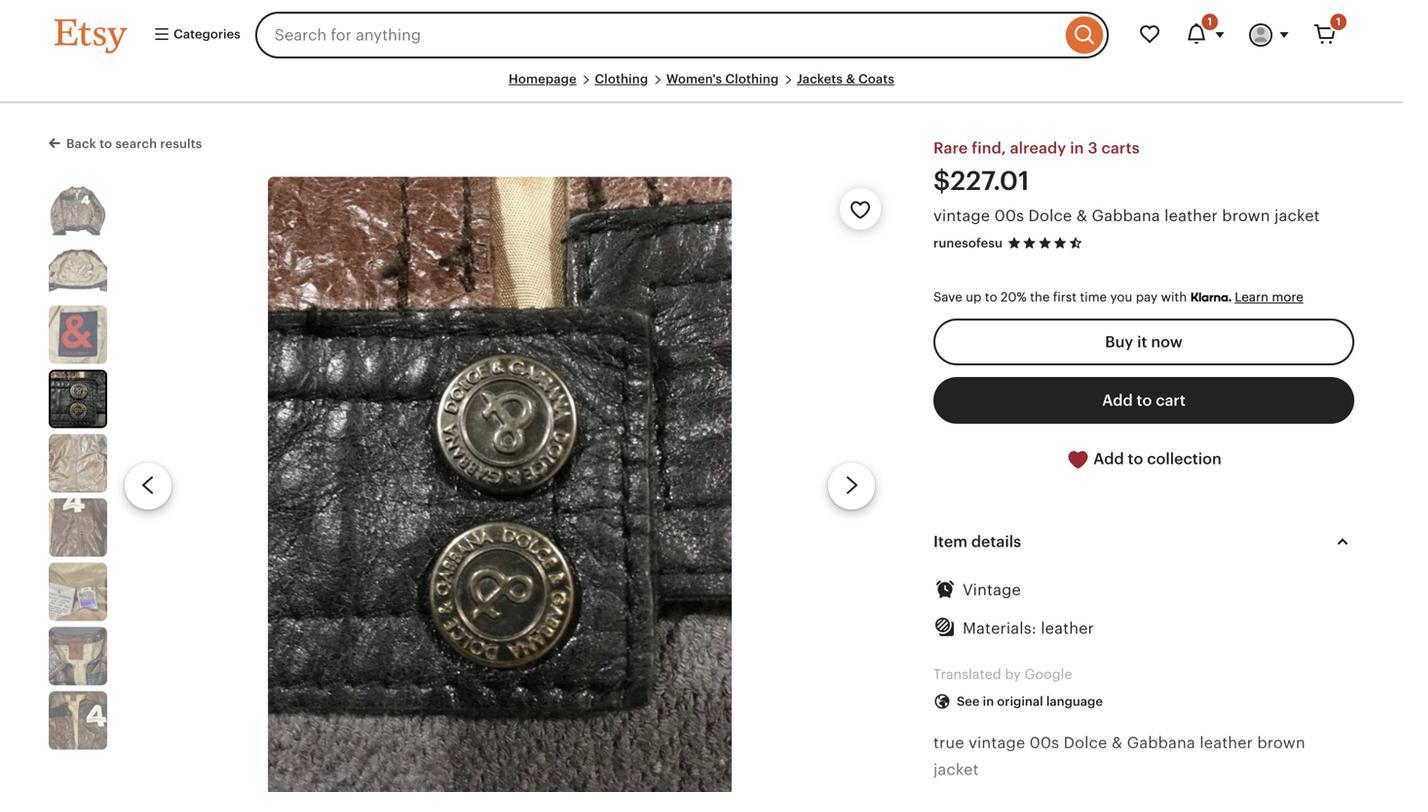 Task type: describe. For each thing, give the bounding box(es) containing it.
vintage 00s dolce & gabbana leather brown jacket image 2 image
[[49, 241, 107, 300]]

homepage link
[[509, 72, 577, 86]]

vintage 00s dolce & gabbana leather brown jacket
[[934, 207, 1321, 225]]

translated
[[934, 667, 1002, 682]]

add to collection button
[[934, 436, 1355, 484]]

already
[[1011, 140, 1067, 157]]

2 1 from the left
[[1337, 16, 1342, 28]]

3
[[1089, 140, 1098, 157]]

1 link
[[1303, 12, 1349, 58]]

materials: leather
[[963, 620, 1095, 637]]

true vintage 00s dolce & gabbana leather brown jacket
[[934, 735, 1306, 779]]

language
[[1047, 695, 1104, 709]]

back to search results
[[66, 137, 202, 151]]

1 horizontal spatial vintage 00s dolce & gabbana leather brown jacket image 4 image
[[268, 177, 732, 793]]

pay
[[1137, 290, 1158, 305]]

save
[[934, 290, 963, 305]]

by
[[1006, 667, 1022, 682]]

add to collection
[[1090, 450, 1222, 468]]

vintage 00s dolce & gabbana leather brown jacket image 5 image
[[49, 434, 107, 493]]

up
[[966, 290, 982, 305]]

in inside rare find, already in 3 carts $227.01
[[1071, 140, 1085, 157]]

carts
[[1102, 140, 1140, 157]]

cart
[[1156, 392, 1186, 409]]

00s inside true vintage 00s dolce & gabbana leather brown jacket
[[1030, 735, 1060, 752]]

jacket inside true vintage 00s dolce & gabbana leather brown jacket
[[934, 761, 979, 779]]

see in original language link
[[919, 684, 1118, 721]]

add for add to cart
[[1103, 392, 1134, 409]]

see
[[957, 695, 980, 709]]

to inside save up to 20% the first time you pay with klarna. learn more
[[985, 290, 998, 305]]

categories
[[171, 27, 241, 41]]

0 vertical spatial vintage
[[934, 207, 991, 225]]

item
[[934, 533, 968, 551]]

jackets & coats
[[797, 72, 895, 86]]

the
[[1031, 290, 1050, 305]]

buy it now button
[[934, 319, 1355, 365]]

vintage 00s dolce & gabbana leather brown jacket image 1 image
[[49, 177, 107, 235]]

materials:
[[963, 620, 1037, 637]]

you
[[1111, 290, 1133, 305]]

add for add to collection
[[1094, 450, 1125, 468]]

jackets & coats link
[[797, 72, 895, 86]]

more
[[1273, 290, 1304, 305]]

buy it now
[[1106, 333, 1183, 351]]

categories button
[[138, 18, 249, 53]]

with
[[1162, 290, 1188, 305]]

true
[[934, 735, 965, 752]]

none search field inside categories banner
[[255, 12, 1109, 58]]

0 horizontal spatial vintage 00s dolce & gabbana leather brown jacket image 4 image
[[51, 372, 105, 426]]

vintage 00s dolce & gabbana leather brown jacket image 3 image
[[49, 305, 107, 364]]

see in original language
[[957, 695, 1104, 709]]

time
[[1081, 290, 1108, 305]]

search
[[115, 137, 157, 151]]

to for back to search results
[[100, 137, 112, 151]]

vintage 00s dolce & gabbana leather brown jacket image 6 image
[[49, 498, 107, 557]]

save up to 20% the first time you pay with klarna. learn more
[[934, 290, 1304, 305]]



Task type: locate. For each thing, give the bounding box(es) containing it.
1 horizontal spatial &
[[1077, 207, 1088, 225]]

20%
[[1001, 290, 1027, 305]]

Search for anything text field
[[255, 12, 1062, 58]]

1 horizontal spatial clothing
[[726, 72, 779, 86]]

vintage
[[963, 582, 1022, 599]]

2 clothing from the left
[[726, 72, 779, 86]]

women's
[[667, 72, 723, 86]]

vintage
[[934, 207, 991, 225], [969, 735, 1026, 752]]

vintage 00s dolce & gabbana leather brown jacket image 8 image
[[49, 627, 107, 686]]

0 horizontal spatial 00s
[[995, 207, 1025, 225]]

klarna.
[[1191, 290, 1232, 305]]

0 vertical spatial &
[[846, 72, 856, 86]]

to left cart
[[1137, 392, 1153, 409]]

2 vertical spatial &
[[1112, 735, 1123, 752]]

jackets
[[797, 72, 843, 86]]

add left cart
[[1103, 392, 1134, 409]]

jacket down true
[[934, 761, 979, 779]]

1 vertical spatial brown
[[1258, 735, 1306, 752]]

0 vertical spatial in
[[1071, 140, 1085, 157]]

0 vertical spatial brown
[[1223, 207, 1271, 225]]

to
[[100, 137, 112, 151], [985, 290, 998, 305], [1137, 392, 1153, 409], [1129, 450, 1144, 468]]

runesofesu
[[934, 236, 1003, 250]]

women's clothing
[[667, 72, 779, 86]]

1 1 from the left
[[1208, 16, 1213, 28]]

add
[[1103, 392, 1134, 409], [1094, 450, 1125, 468]]

1 button
[[1174, 12, 1238, 58]]

it
[[1138, 333, 1148, 351]]

0 vertical spatial jacket
[[1275, 207, 1321, 225]]

0 horizontal spatial clothing
[[595, 72, 649, 86]]

to for add to collection
[[1129, 450, 1144, 468]]

add to cart
[[1103, 392, 1186, 409]]

1 inside popup button
[[1208, 16, 1213, 28]]

original
[[998, 695, 1044, 709]]

vintage up runesofesu
[[934, 207, 991, 225]]

jacket up 'more'
[[1275, 207, 1321, 225]]

& inside menu bar
[[846, 72, 856, 86]]

0 horizontal spatial in
[[983, 695, 995, 709]]

1 horizontal spatial 1
[[1337, 16, 1342, 28]]

rare find, already in 3 carts $227.01
[[934, 140, 1140, 196]]

first
[[1054, 290, 1077, 305]]

find,
[[972, 140, 1007, 157]]

00s down see in original language
[[1030, 735, 1060, 752]]

0 vertical spatial 00s
[[995, 207, 1025, 225]]

0 vertical spatial leather
[[1165, 207, 1219, 225]]

to right up
[[985, 290, 998, 305]]

women's clothing link
[[667, 72, 779, 86]]

2 vertical spatial leather
[[1200, 735, 1254, 752]]

google
[[1025, 667, 1073, 682]]

vintage 00s dolce & gabbana leather brown jacket image 9 image
[[49, 692, 107, 750]]

in right see
[[983, 695, 995, 709]]

1 vertical spatial in
[[983, 695, 995, 709]]

1 vertical spatial vintage
[[969, 735, 1026, 752]]

gabbana
[[1092, 207, 1161, 225], [1128, 735, 1196, 752]]

00s down $227.01
[[995, 207, 1025, 225]]

vintage 00s dolce & gabbana leather brown jacket image 4 image
[[268, 177, 732, 793], [51, 372, 105, 426]]

1
[[1208, 16, 1213, 28], [1337, 16, 1342, 28]]

leather
[[1165, 207, 1219, 225], [1041, 620, 1095, 637], [1200, 735, 1254, 752]]

0 vertical spatial gabbana
[[1092, 207, 1161, 225]]

0 horizontal spatial jacket
[[934, 761, 979, 779]]

add down add to cart button
[[1094, 450, 1125, 468]]

1 vertical spatial jacket
[[934, 761, 979, 779]]

0 horizontal spatial 1
[[1208, 16, 1213, 28]]

1 vertical spatial leather
[[1041, 620, 1095, 637]]

item details button
[[916, 519, 1373, 566]]

&
[[846, 72, 856, 86], [1077, 207, 1088, 225], [1112, 735, 1123, 752]]

vintage inside true vintage 00s dolce & gabbana leather brown jacket
[[969, 735, 1026, 752]]

dolce
[[1029, 207, 1073, 225], [1064, 735, 1108, 752]]

1 horizontal spatial 00s
[[1030, 735, 1060, 752]]

clothing link
[[595, 72, 649, 86]]

to right back
[[100, 137, 112, 151]]

2 horizontal spatial &
[[1112, 735, 1123, 752]]

buy
[[1106, 333, 1134, 351]]

clothing down search for anything text field
[[595, 72, 649, 86]]

& inside true vintage 00s dolce & gabbana leather brown jacket
[[1112, 735, 1123, 752]]

categories banner
[[19, 0, 1384, 70]]

brown inside true vintage 00s dolce & gabbana leather brown jacket
[[1258, 735, 1306, 752]]

dolce down rare find, already in 3 carts $227.01 at the top of page
[[1029, 207, 1073, 225]]

leather inside true vintage 00s dolce & gabbana leather brown jacket
[[1200, 735, 1254, 752]]

collection
[[1148, 450, 1222, 468]]

homepage
[[509, 72, 577, 86]]

1 clothing from the left
[[595, 72, 649, 86]]

1 horizontal spatial in
[[1071, 140, 1085, 157]]

learn more button
[[1235, 290, 1304, 305]]

1 vertical spatial 00s
[[1030, 735, 1060, 752]]

jacket
[[1275, 207, 1321, 225], [934, 761, 979, 779]]

learn
[[1235, 290, 1269, 305]]

menu bar containing homepage
[[55, 70, 1349, 104]]

clothing
[[595, 72, 649, 86], [726, 72, 779, 86]]

1 vertical spatial add
[[1094, 450, 1125, 468]]

to for add to cart
[[1137, 392, 1153, 409]]

1 vertical spatial gabbana
[[1128, 735, 1196, 752]]

dolce inside true vintage 00s dolce & gabbana leather brown jacket
[[1064, 735, 1108, 752]]

back
[[66, 137, 96, 151]]

vintage 00s dolce & gabbana leather brown jacket image 7 image
[[49, 563, 107, 621]]

gabbana inside true vintage 00s dolce & gabbana leather brown jacket
[[1128, 735, 1196, 752]]

None search field
[[255, 12, 1109, 58]]

rare
[[934, 140, 968, 157]]

$227.01
[[934, 166, 1030, 196]]

runesofesu link
[[934, 236, 1003, 250]]

dolce down language
[[1064, 735, 1108, 752]]

item details
[[934, 533, 1022, 551]]

0 horizontal spatial &
[[846, 72, 856, 86]]

translated by google
[[934, 667, 1073, 682]]

clothing right women's on the top
[[726, 72, 779, 86]]

add to cart button
[[934, 377, 1355, 424]]

in
[[1071, 140, 1085, 157], [983, 695, 995, 709]]

menu bar
[[55, 70, 1349, 104]]

0 vertical spatial add
[[1103, 392, 1134, 409]]

now
[[1152, 333, 1183, 351]]

vintage down see in original language link
[[969, 735, 1026, 752]]

in left 3 on the right
[[1071, 140, 1085, 157]]

brown
[[1223, 207, 1271, 225], [1258, 735, 1306, 752]]

00s
[[995, 207, 1025, 225], [1030, 735, 1060, 752]]

to left collection
[[1129, 450, 1144, 468]]

0 vertical spatial dolce
[[1029, 207, 1073, 225]]

1 vertical spatial &
[[1077, 207, 1088, 225]]

1 vertical spatial dolce
[[1064, 735, 1108, 752]]

results
[[160, 137, 202, 151]]

details
[[972, 533, 1022, 551]]

coats
[[859, 72, 895, 86]]

1 horizontal spatial jacket
[[1275, 207, 1321, 225]]

back to search results link
[[49, 133, 202, 153]]



Task type: vqa. For each thing, say whether or not it's contained in the screenshot.
'to' in the "Save up to 20% the first time you pay with Klarna. Learn more"
yes



